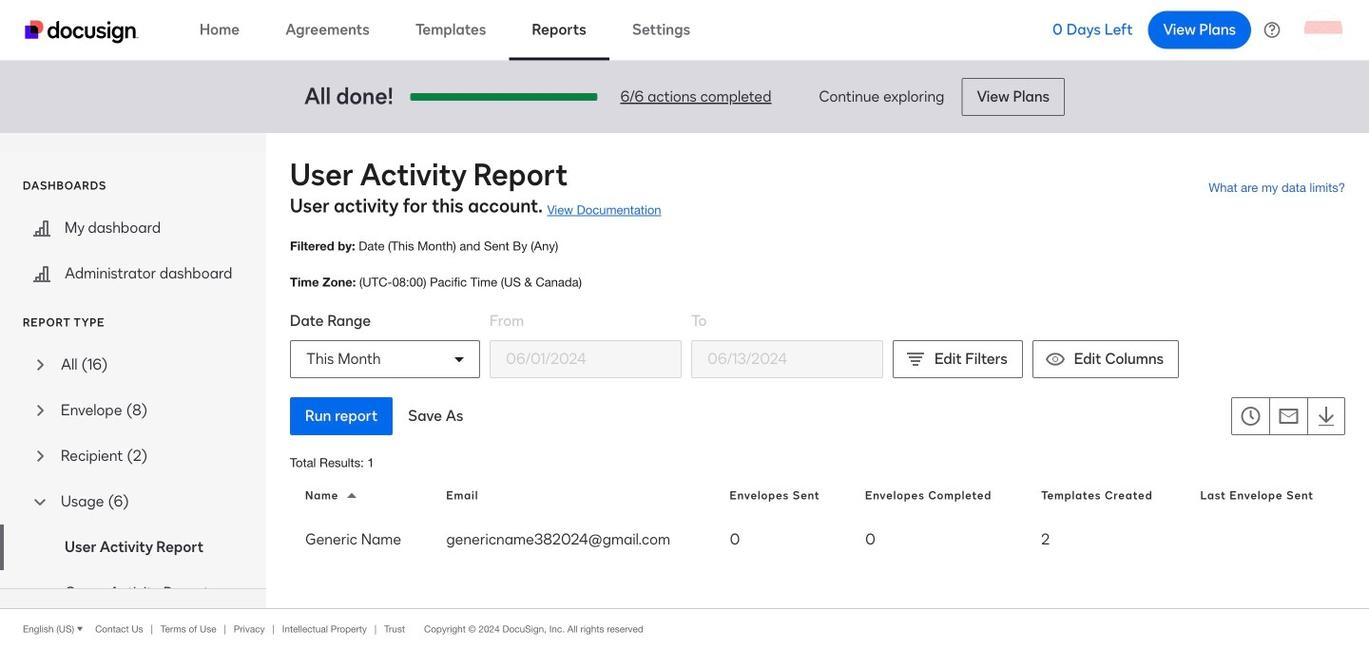 Task type: locate. For each thing, give the bounding box(es) containing it.
primary report detail actions group
[[290, 398, 479, 436]]

dashboards element
[[0, 205, 266, 297]]

docusign esignature image
[[25, 20, 139, 43]]

MM/DD/YYYY text field
[[491, 341, 681, 378]]

MM/DD/YYYY text field
[[692, 341, 883, 378]]



Task type: describe. For each thing, give the bounding box(es) containing it.
more info region
[[0, 609, 1370, 650]]

report type element
[[0, 342, 266, 650]]

secondary report detail actions group
[[1232, 398, 1346, 436]]

your uploaded profile image image
[[1305, 11, 1343, 49]]



Task type: vqa. For each thing, say whether or not it's contained in the screenshot.
Report Type Element
yes



